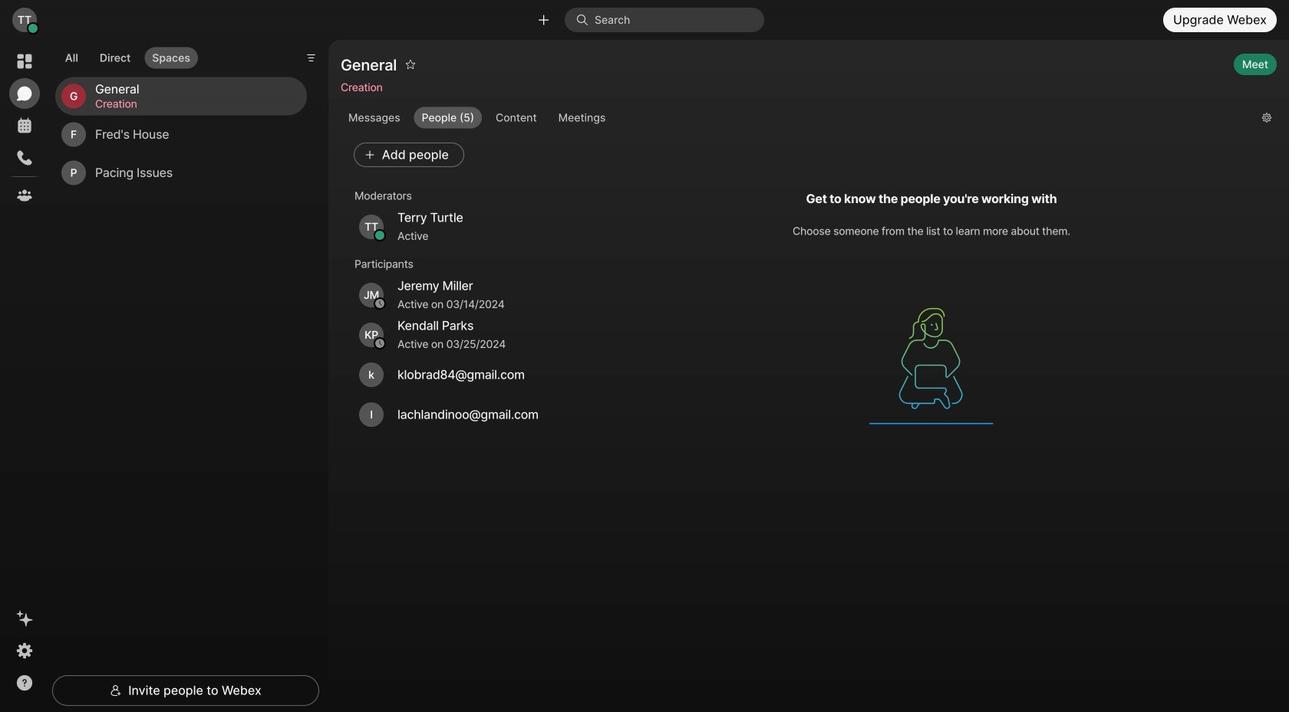 Task type: vqa. For each thing, say whether or not it's contained in the screenshot.
the cancel_16 image
no



Task type: locate. For each thing, give the bounding box(es) containing it.
active on 03/14/2024 element
[[398, 295, 571, 314]]

tab list
[[54, 38, 202, 73]]

active element
[[398, 227, 571, 246]]

navigation
[[0, 40, 49, 713]]

lachlandinoo@gmail.com list item
[[347, 395, 583, 435]]

group
[[341, 107, 1250, 128]]

pacing issues list item
[[55, 154, 307, 192]]



Task type: describe. For each thing, give the bounding box(es) containing it.
general list item
[[55, 77, 307, 116]]

kendall parksactive on 03/25/2024 list item
[[347, 315, 583, 355]]

creation element
[[95, 96, 289, 112]]

terry turtleactive list item
[[347, 207, 583, 247]]

webex tab list
[[9, 46, 40, 211]]

fred's house list item
[[55, 116, 307, 154]]

jeremy milleractive on 03/14/2024 list item
[[347, 275, 583, 315]]

klobrad84@gmail.com list item
[[347, 355, 583, 395]]

active on 03/25/2024 element
[[398, 335, 571, 354]]



